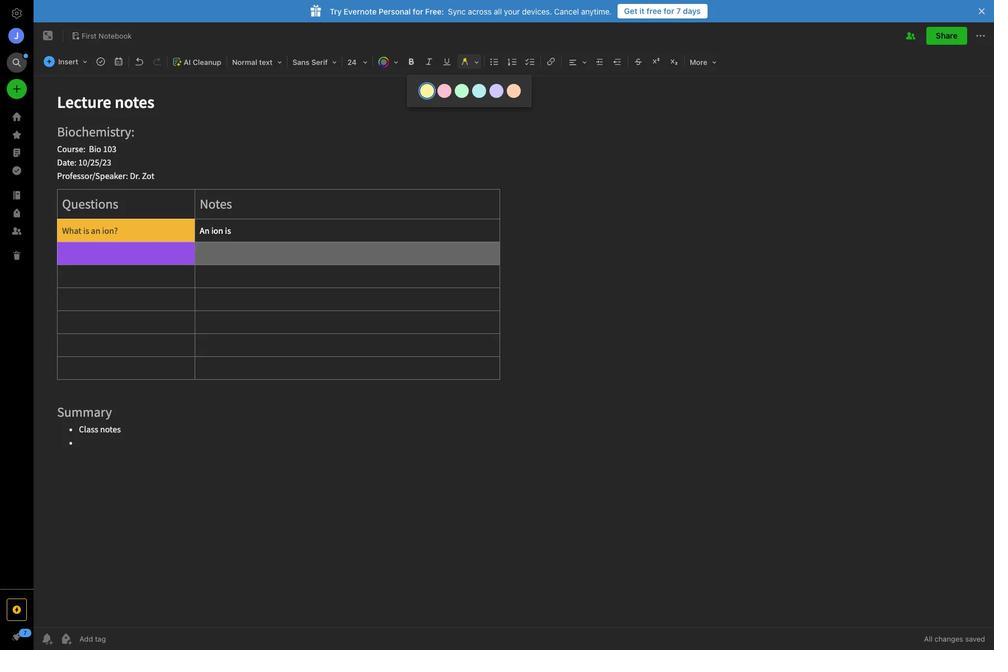 Task type: describe. For each thing, give the bounding box(es) containing it.
devices.
[[522, 6, 552, 16]]

Font size field
[[344, 54, 372, 70]]

strikethrough image
[[631, 54, 646, 69]]

your
[[504, 6, 520, 16]]

expand note image
[[41, 29, 55, 43]]

outdent image
[[610, 54, 626, 69]]

personal
[[379, 6, 411, 16]]

undo image
[[131, 54, 147, 69]]

Font color field
[[374, 54, 402, 70]]

settings image
[[10, 7, 24, 20]]

normal text
[[232, 58, 273, 67]]

task image
[[93, 54, 109, 69]]

days
[[683, 6, 701, 16]]

first
[[82, 31, 97, 40]]

ai
[[184, 58, 191, 67]]

insert
[[58, 57, 78, 66]]

cancel
[[554, 6, 579, 16]]

Note Editor text field
[[34, 76, 994, 627]]

More actions field
[[974, 27, 988, 45]]

share button
[[927, 27, 967, 45]]

subscript image
[[666, 54, 682, 69]]

all changes saved
[[924, 635, 985, 643]]

ai cleanup
[[184, 58, 221, 67]]

bold image
[[403, 54, 419, 69]]

it
[[640, 6, 645, 16]]

checklist image
[[523, 54, 538, 69]]

Insert field
[[41, 54, 91, 69]]

Alignment field
[[563, 54, 591, 70]]

cleanup
[[193, 58, 221, 67]]

more actions image
[[974, 29, 988, 43]]

upgrade image
[[10, 603, 24, 617]]

free
[[647, 6, 662, 16]]

more
[[690, 58, 708, 67]]

Font family field
[[289, 54, 341, 70]]

underline image
[[439, 54, 455, 69]]

indent image
[[592, 54, 608, 69]]

add tag image
[[59, 632, 73, 646]]

superscript image
[[648, 54, 664, 69]]

for for 7
[[664, 6, 675, 16]]

share
[[936, 31, 958, 40]]

Account field
[[0, 25, 34, 47]]

get
[[624, 6, 638, 16]]

all
[[494, 6, 502, 16]]



Task type: vqa. For each thing, say whether or not it's contained in the screenshot.
Insert
yes



Task type: locate. For each thing, give the bounding box(es) containing it.
7 inside button
[[677, 6, 681, 16]]

for
[[664, 6, 675, 16], [413, 6, 423, 16]]

click to expand image
[[29, 629, 37, 643]]

24
[[347, 58, 357, 67]]

get it free for 7 days
[[624, 6, 701, 16]]

note window element
[[34, 22, 994, 650]]

7 left days
[[677, 6, 681, 16]]

account image
[[8, 28, 24, 44]]

Add tag field
[[78, 634, 162, 644]]

numbered list image
[[505, 54, 520, 69]]

ai cleanup button
[[169, 54, 225, 70]]

changes
[[935, 635, 963, 643]]

free:
[[425, 6, 444, 16]]

1 horizontal spatial 7
[[677, 6, 681, 16]]

first notebook
[[82, 31, 132, 40]]

serif
[[311, 58, 328, 67]]

Help and Learning task checklist field
[[0, 628, 34, 646]]

tree
[[0, 108, 34, 589]]

calendar event image
[[111, 54, 126, 69]]

for for free:
[[413, 6, 423, 16]]

for inside button
[[664, 6, 675, 16]]

Heading level field
[[228, 54, 286, 70]]

sans
[[293, 58, 310, 67]]

try evernote personal for free: sync across all your devices. cancel anytime.
[[330, 6, 612, 16]]

home image
[[10, 110, 24, 124]]

0 horizontal spatial for
[[413, 6, 423, 16]]

get it free for 7 days button
[[618, 4, 708, 18]]

1 for from the left
[[664, 6, 675, 16]]

bulleted list image
[[487, 54, 502, 69]]

add a reminder image
[[40, 632, 54, 646]]

7
[[677, 6, 681, 16], [24, 629, 27, 636]]

7 inside help and learning task checklist field
[[24, 629, 27, 636]]

0 horizontal spatial 7
[[24, 629, 27, 636]]

2 for from the left
[[413, 6, 423, 16]]

7 left the click to expand icon
[[24, 629, 27, 636]]

sync
[[448, 6, 466, 16]]

italic image
[[421, 54, 437, 69]]

sans serif
[[293, 58, 328, 67]]

evernote
[[344, 6, 377, 16]]

normal
[[232, 58, 257, 67]]

anytime.
[[581, 6, 612, 16]]

for right free
[[664, 6, 675, 16]]

insert link image
[[543, 54, 559, 69]]

try
[[330, 6, 342, 16]]

0 vertical spatial 7
[[677, 6, 681, 16]]

for left free:
[[413, 6, 423, 16]]

notebook
[[99, 31, 132, 40]]

across
[[468, 6, 492, 16]]

1 vertical spatial 7
[[24, 629, 27, 636]]

all
[[924, 635, 933, 643]]

More field
[[686, 54, 720, 70]]

text
[[259, 58, 273, 67]]

first notebook button
[[68, 28, 136, 44]]

Highlight field
[[456, 54, 483, 70]]

1 horizontal spatial for
[[664, 6, 675, 16]]

saved
[[965, 635, 985, 643]]



